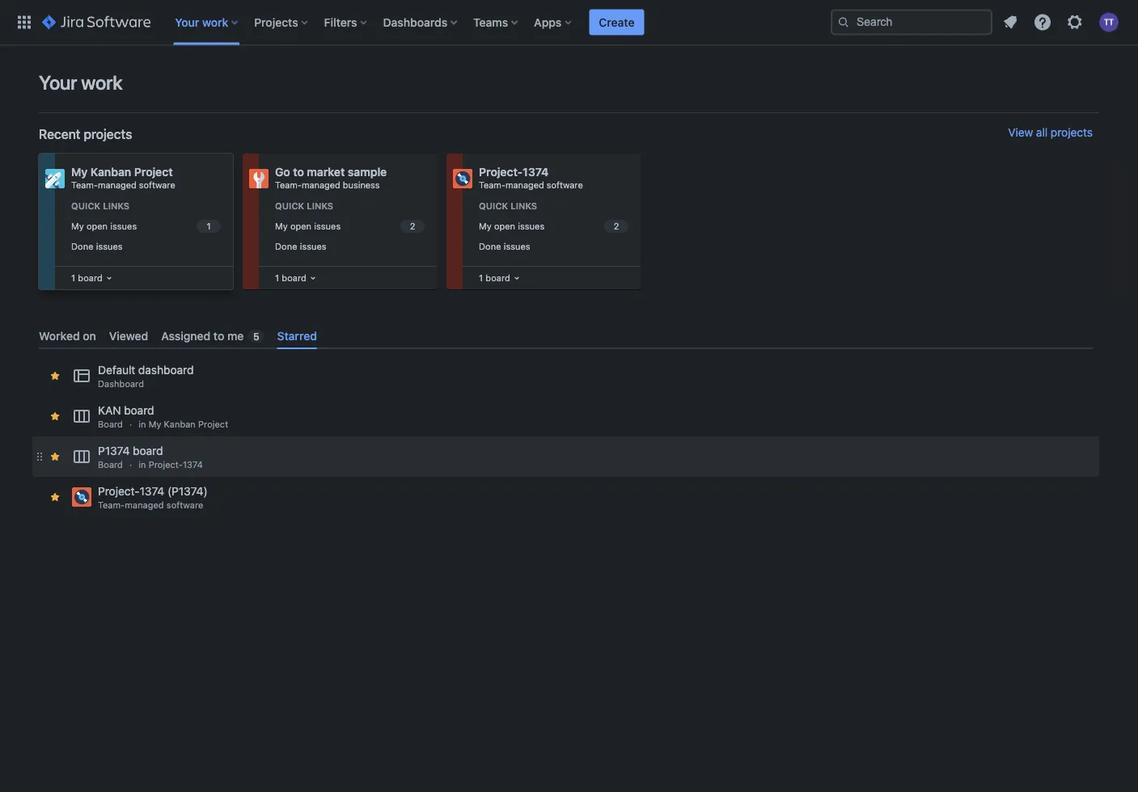 Task type: locate. For each thing, give the bounding box(es) containing it.
2 horizontal spatial done issues link
[[476, 237, 631, 256]]

projects right all
[[1051, 126, 1093, 139]]

software inside project-1374 (p1374) team-managed software
[[166, 501, 203, 511]]

1 links from the left
[[103, 201, 130, 212]]

1 horizontal spatial to
[[293, 165, 304, 179]]

1 board button for kanban
[[68, 269, 115, 287]]

2 horizontal spatial 1 board
[[479, 273, 510, 283]]

apps button
[[529, 9, 578, 35]]

· down p1374
[[129, 460, 132, 471]]

1 horizontal spatial done issues link
[[272, 237, 427, 256]]

kanban
[[90, 165, 131, 179], [164, 420, 196, 430]]

1 1 from the left
[[71, 273, 75, 283]]

quick down my kanban project team-managed software
[[71, 201, 100, 212]]

in for kan board
[[139, 420, 146, 430]]

· inside p1374 board board · in project-1374
[[129, 460, 132, 471]]

board image for team-
[[103, 272, 115, 285]]

my inside kan board board · in my kanban project
[[149, 420, 161, 430]]

2 my open issues from the left
[[275, 221, 341, 232]]

work
[[202, 15, 228, 29], [81, 71, 122, 94]]

managed inside my kanban project team-managed software
[[98, 180, 136, 191]]

1 board
[[71, 273, 103, 283], [275, 273, 306, 283], [479, 273, 510, 283]]

0 horizontal spatial project
[[134, 165, 173, 179]]

search image
[[837, 16, 850, 29]]

managed
[[98, 180, 136, 191], [302, 180, 340, 191], [506, 180, 544, 191], [125, 501, 164, 511]]

team- inside go to market sample team-managed business
[[275, 180, 302, 191]]

1 board for team-
[[71, 273, 103, 283]]

2 1 from the left
[[275, 273, 279, 283]]

1 quick from the left
[[71, 201, 100, 212]]

2 star image from the top
[[49, 410, 61, 423]]

1 star image from the top
[[49, 370, 61, 383]]

Search field
[[831, 9, 993, 35]]

links for team-
[[511, 201, 537, 212]]

your work up "recent projects" at top left
[[39, 71, 122, 94]]

2 open from the left
[[290, 221, 312, 232]]

my open issues link down my kanban project team-managed software
[[68, 217, 223, 236]]

links down my kanban project team-managed software
[[103, 201, 130, 212]]

2 done issues link from the left
[[272, 237, 427, 256]]

in inside p1374 board board · in project-1374
[[139, 460, 146, 471]]

done issues down my kanban project team-managed software
[[71, 241, 123, 251]]

on
[[83, 329, 96, 343]]

issues
[[110, 221, 137, 232], [314, 221, 341, 232], [518, 221, 545, 232], [96, 241, 123, 251], [300, 241, 326, 251], [504, 241, 530, 251]]

1 horizontal spatial done
[[275, 241, 297, 251]]

0 vertical spatial kanban
[[90, 165, 131, 179]]

board for kan
[[98, 420, 123, 430]]

1 horizontal spatial 1 board button
[[272, 269, 319, 287]]

2 horizontal spatial 1
[[479, 273, 483, 283]]

work up "recent projects" at top left
[[81, 71, 122, 94]]

open
[[86, 221, 108, 232], [290, 221, 312, 232], [494, 221, 515, 232]]

go
[[275, 165, 290, 179]]

1 horizontal spatial quick links
[[275, 201, 333, 212]]

done issues
[[71, 241, 123, 251], [275, 241, 326, 251], [479, 241, 530, 251]]

my open issues down my kanban project team-managed software
[[71, 221, 137, 232]]

board inside p1374 board board · in project-1374
[[133, 445, 163, 458]]

my down my kanban project team-managed software
[[71, 221, 84, 232]]

0 horizontal spatial kanban
[[90, 165, 131, 179]]

2 horizontal spatial done issues
[[479, 241, 530, 251]]

·
[[129, 420, 132, 430], [129, 460, 132, 471]]

2 star image from the top
[[49, 491, 61, 504]]

0 horizontal spatial 1 board button
[[68, 269, 115, 287]]

1 1 board button from the left
[[68, 269, 115, 287]]

1 horizontal spatial quick
[[275, 201, 304, 212]]

0 horizontal spatial links
[[103, 201, 130, 212]]

1 horizontal spatial my open issues
[[275, 221, 341, 232]]

1 vertical spatial project-
[[149, 460, 183, 471]]

quick links for 1374
[[479, 201, 537, 212]]

3 done issues link from the left
[[476, 237, 631, 256]]

create
[[599, 15, 635, 29]]

1 horizontal spatial open
[[290, 221, 312, 232]]

1 board image from the left
[[103, 272, 115, 285]]

recent projects
[[39, 127, 132, 142]]

1 done from the left
[[71, 241, 93, 251]]

work left projects
[[202, 15, 228, 29]]

links
[[103, 201, 130, 212], [307, 201, 333, 212], [511, 201, 537, 212]]

quick links down project-1374 team-managed software
[[479, 201, 537, 212]]

2 board image from the left
[[306, 272, 319, 285]]

2 horizontal spatial project-
[[479, 165, 523, 179]]

done
[[71, 241, 93, 251], [275, 241, 297, 251], [479, 241, 501, 251]]

to right go
[[293, 165, 304, 179]]

1 1 board from the left
[[71, 273, 103, 283]]

project- for team-
[[479, 165, 523, 179]]

1 quick links from the left
[[71, 201, 130, 212]]

2 board from the top
[[98, 460, 123, 471]]

0 horizontal spatial board image
[[103, 272, 115, 285]]

kanban down "recent projects" at top left
[[90, 165, 131, 179]]

2 horizontal spatial board image
[[510, 272, 523, 285]]

quick links down my kanban project team-managed software
[[71, 201, 130, 212]]

done issues link
[[68, 237, 223, 256], [272, 237, 427, 256], [476, 237, 631, 256]]

star image down worked
[[49, 370, 61, 383]]

0 vertical spatial work
[[202, 15, 228, 29]]

your inside dropdown button
[[175, 15, 199, 29]]

0 horizontal spatial done issues link
[[68, 237, 223, 256]]

1374 inside project-1374 team-managed software
[[523, 165, 549, 179]]

2 vertical spatial 1374
[[140, 485, 164, 498]]

banner
[[0, 0, 1138, 45]]

3 open from the left
[[494, 221, 515, 232]]

1374 inside p1374 board board · in project-1374
[[183, 460, 203, 471]]

3 1 board from the left
[[479, 273, 510, 283]]

board image
[[103, 272, 115, 285], [306, 272, 319, 285], [510, 272, 523, 285]]

links down project-1374 team-managed software
[[511, 201, 537, 212]]

worked on
[[39, 329, 96, 343]]

my open issues down project-1374 team-managed software
[[479, 221, 545, 232]]

3 my open issues link from the left
[[476, 217, 631, 236]]

0 vertical spatial in
[[139, 420, 146, 430]]

1 vertical spatial work
[[81, 71, 122, 94]]

my open issues link down business
[[272, 217, 427, 236]]

software inside my kanban project team-managed software
[[139, 180, 175, 191]]

project- for (p1374)
[[98, 485, 140, 498]]

tab list
[[32, 323, 1099, 350]]

0 vertical spatial to
[[293, 165, 304, 179]]

2 horizontal spatial links
[[511, 201, 537, 212]]

my open issues
[[71, 221, 137, 232], [275, 221, 341, 232], [479, 221, 545, 232]]

your
[[175, 15, 199, 29], [39, 71, 77, 94]]

links for project
[[103, 201, 130, 212]]

help image
[[1033, 13, 1052, 32]]

2 my open issues link from the left
[[272, 217, 427, 236]]

banner containing your work
[[0, 0, 1138, 45]]

2 in from the top
[[139, 460, 146, 471]]

2 · from the top
[[129, 460, 132, 471]]

1 · from the top
[[129, 420, 132, 430]]

1 board button up on
[[68, 269, 115, 287]]

1
[[71, 273, 75, 283], [275, 273, 279, 283], [479, 273, 483, 283]]

2 horizontal spatial done
[[479, 241, 501, 251]]

done up 1 board dropdown button
[[479, 241, 501, 251]]

3 quick from the left
[[479, 201, 508, 212]]

0 horizontal spatial 1 board
[[71, 273, 103, 283]]

project-1374 team-managed software
[[479, 165, 583, 191]]

board down p1374
[[98, 460, 123, 471]]

1 vertical spatial board
[[98, 460, 123, 471]]

1 board from the top
[[98, 420, 123, 430]]

software
[[139, 180, 175, 191], [547, 180, 583, 191], [166, 501, 203, 511]]

business
[[343, 180, 380, 191]]

2 horizontal spatial quick links
[[479, 201, 537, 212]]

in up project-1374 (p1374) team-managed software
[[139, 460, 146, 471]]

to
[[293, 165, 304, 179], [214, 329, 224, 343]]

0 vertical spatial project-
[[479, 165, 523, 179]]

(p1374)
[[167, 485, 208, 498]]

1 star image from the top
[[49, 451, 61, 464]]

1 vertical spatial kanban
[[164, 420, 196, 430]]

1 horizontal spatial your work
[[175, 15, 228, 29]]

view all projects
[[1008, 126, 1093, 139]]

to inside tab list
[[214, 329, 224, 343]]

my open issues link down project-1374 team-managed software
[[476, 217, 631, 236]]

project-
[[479, 165, 523, 179], [149, 460, 183, 471], [98, 485, 140, 498]]

2 horizontal spatial quick
[[479, 201, 508, 212]]

1 board button up "starred"
[[272, 269, 319, 287]]

kan
[[98, 404, 121, 418]]

filters button
[[319, 9, 373, 35]]

open down go to market sample team-managed business on the left of page
[[290, 221, 312, 232]]

project-1374 (p1374) team-managed software
[[98, 485, 208, 511]]

star image
[[49, 451, 61, 464], [49, 491, 61, 504]]

3 links from the left
[[511, 201, 537, 212]]

1 horizontal spatial done issues
[[275, 241, 326, 251]]

p1374
[[98, 445, 130, 458]]

view
[[1008, 126, 1033, 139]]

my open issues for go to market sample
[[275, 221, 341, 232]]

1 horizontal spatial kanban
[[164, 420, 196, 430]]

1 board button
[[68, 269, 115, 287], [272, 269, 319, 287]]

1 horizontal spatial my open issues link
[[272, 217, 427, 236]]

2 vertical spatial project-
[[98, 485, 140, 498]]

1 horizontal spatial 1374
[[183, 460, 203, 471]]

1 horizontal spatial 1 board
[[275, 273, 306, 283]]

1 board inside dropdown button
[[479, 273, 510, 283]]

1 vertical spatial 1374
[[183, 460, 203, 471]]

0 vertical spatial your
[[175, 15, 199, 29]]

done issues for sample
[[275, 241, 326, 251]]

kan board board · in my kanban project
[[98, 404, 228, 430]]

to for go
[[293, 165, 304, 179]]

0 vertical spatial star image
[[49, 451, 61, 464]]

my down "recent projects" at top left
[[71, 165, 88, 179]]

done down go
[[275, 241, 297, 251]]

your work
[[175, 15, 228, 29], [39, 71, 122, 94]]

board for sample
[[282, 273, 306, 283]]

3 done from the left
[[479, 241, 501, 251]]

my up p1374 board board · in project-1374
[[149, 420, 161, 430]]

open for go
[[290, 221, 312, 232]]

jira software image
[[42, 13, 151, 32], [42, 13, 151, 32]]

links down go to market sample team-managed business on the left of page
[[307, 201, 333, 212]]

2 links from the left
[[307, 201, 333, 212]]

my open issues down go to market sample team-managed business on the left of page
[[275, 221, 341, 232]]

0 vertical spatial star image
[[49, 370, 61, 383]]

0 vertical spatial ·
[[129, 420, 132, 430]]

done issues link up 1 board dropdown button
[[476, 237, 631, 256]]

1 board for managed
[[479, 273, 510, 283]]

board down kan
[[98, 420, 123, 430]]

0 horizontal spatial open
[[86, 221, 108, 232]]

board inside kan board board · in my kanban project
[[124, 404, 154, 418]]

board inside p1374 board board · in project-1374
[[98, 460, 123, 471]]

create button
[[589, 9, 644, 35]]

my open issues for project-1374
[[479, 221, 545, 232]]

1 vertical spatial your work
[[39, 71, 122, 94]]

1 for go to market sample
[[275, 273, 279, 283]]

2 horizontal spatial open
[[494, 221, 515, 232]]

1 vertical spatial ·
[[129, 460, 132, 471]]

0 vertical spatial your work
[[175, 15, 228, 29]]

quick down project-1374 team-managed software
[[479, 201, 508, 212]]

team-
[[71, 180, 98, 191], [275, 180, 302, 191], [479, 180, 506, 191], [98, 501, 125, 511]]

2 horizontal spatial my open issues
[[479, 221, 545, 232]]

1 vertical spatial project
[[198, 420, 228, 430]]

your work button
[[170, 9, 245, 35]]

2 horizontal spatial 1374
[[523, 165, 549, 179]]

1 in from the top
[[139, 420, 146, 430]]

done issues down go to market sample team-managed business on the left of page
[[275, 241, 326, 251]]

2 quick from the left
[[275, 201, 304, 212]]

board for managed
[[486, 273, 510, 283]]

projects up my kanban project team-managed software
[[84, 127, 132, 142]]

star image left kan
[[49, 410, 61, 423]]

default
[[98, 364, 135, 377]]

star image
[[49, 370, 61, 383], [49, 410, 61, 423]]

0 horizontal spatial 1374
[[140, 485, 164, 498]]

1 horizontal spatial work
[[202, 15, 228, 29]]

board inside dropdown button
[[486, 273, 510, 283]]

my
[[71, 165, 88, 179], [71, 221, 84, 232], [275, 221, 288, 232], [479, 221, 492, 232], [149, 420, 161, 430]]

project- inside p1374 board board · in project-1374
[[149, 460, 183, 471]]

quick links
[[71, 201, 130, 212], [275, 201, 333, 212], [479, 201, 537, 212]]

project- inside project-1374 (p1374) team-managed software
[[98, 485, 140, 498]]

open up 1 board dropdown button
[[494, 221, 515, 232]]

my inside my kanban project team-managed software
[[71, 165, 88, 179]]

sample
[[348, 165, 387, 179]]

0 horizontal spatial your
[[39, 71, 77, 94]]

quick links for to
[[275, 201, 333, 212]]

0 horizontal spatial project-
[[98, 485, 140, 498]]

1 done issues from the left
[[71, 241, 123, 251]]

3 quick links from the left
[[479, 201, 537, 212]]

1374
[[523, 165, 549, 179], [183, 460, 203, 471], [140, 485, 164, 498]]

1 done issues link from the left
[[68, 237, 223, 256]]

1374 inside project-1374 (p1374) team-managed software
[[140, 485, 164, 498]]

1 horizontal spatial links
[[307, 201, 333, 212]]

2 1 board from the left
[[275, 273, 306, 283]]

my kanban project team-managed software
[[71, 165, 175, 191]]

tab list containing worked on
[[32, 323, 1099, 350]]

0 horizontal spatial done issues
[[71, 241, 123, 251]]

0 horizontal spatial done
[[71, 241, 93, 251]]

kanban up p1374 board board · in project-1374
[[164, 420, 196, 430]]

1 vertical spatial your
[[39, 71, 77, 94]]

0 horizontal spatial my open issues
[[71, 221, 137, 232]]

1 horizontal spatial 1
[[275, 273, 279, 283]]

your work inside dropdown button
[[175, 15, 228, 29]]

dashboard
[[138, 364, 194, 377]]

quick
[[71, 201, 100, 212], [275, 201, 304, 212], [479, 201, 508, 212]]

board
[[98, 420, 123, 430], [98, 460, 123, 471]]

project inside my kanban project team-managed software
[[134, 165, 173, 179]]

project- inside project-1374 team-managed software
[[479, 165, 523, 179]]

· up p1374
[[129, 420, 132, 430]]

quick down go
[[275, 201, 304, 212]]

done issues up 1 board dropdown button
[[479, 241, 530, 251]]

done issues link down my kanban project team-managed software
[[68, 237, 223, 256]]

board image for managed
[[510, 272, 523, 285]]

0 vertical spatial 1374
[[523, 165, 549, 179]]

1374 for project-1374 (p1374)
[[140, 485, 164, 498]]

in inside kan board board · in my kanban project
[[139, 420, 146, 430]]

quick links down go to market sample team-managed business on the left of page
[[275, 201, 333, 212]]

my open issues link
[[68, 217, 223, 236], [272, 217, 427, 236], [476, 217, 631, 236]]

3 board image from the left
[[510, 272, 523, 285]]

kanban inside my kanban project team-managed software
[[90, 165, 131, 179]]

quick links for kanban
[[71, 201, 130, 212]]

open down my kanban project team-managed software
[[86, 221, 108, 232]]

1 horizontal spatial your
[[175, 15, 199, 29]]

board
[[78, 273, 103, 283], [282, 273, 306, 283], [486, 273, 510, 283], [124, 404, 154, 418], [133, 445, 163, 458]]

2 done issues from the left
[[275, 241, 326, 251]]

0 horizontal spatial quick links
[[71, 201, 130, 212]]

3 my open issues from the left
[[479, 221, 545, 232]]

3 1 from the left
[[479, 273, 483, 283]]

· inside kan board board · in my kanban project
[[129, 420, 132, 430]]

starred
[[277, 329, 317, 343]]

0 vertical spatial board
[[98, 420, 123, 430]]

1 for my kanban project
[[71, 273, 75, 283]]

done issues link for team-
[[68, 237, 223, 256]]

1 horizontal spatial project
[[198, 420, 228, 430]]

3 done issues from the left
[[479, 241, 530, 251]]

my up 1 board dropdown button
[[479, 221, 492, 232]]

project
[[134, 165, 173, 179], [198, 420, 228, 430]]

1 my open issues from the left
[[71, 221, 137, 232]]

in up p1374 board board · in project-1374
[[139, 420, 146, 430]]

software inside project-1374 team-managed software
[[547, 180, 583, 191]]

0 vertical spatial project
[[134, 165, 173, 179]]

1 vertical spatial in
[[139, 460, 146, 471]]

done issues link down business
[[272, 237, 427, 256]]

0 horizontal spatial your work
[[39, 71, 122, 94]]

in
[[139, 420, 146, 430], [139, 460, 146, 471]]

0 horizontal spatial to
[[214, 329, 224, 343]]

0 horizontal spatial quick
[[71, 201, 100, 212]]

your work left projects
[[175, 15, 228, 29]]

projects button
[[249, 9, 314, 35]]

to left the me
[[214, 329, 224, 343]]

projects
[[1051, 126, 1093, 139], [84, 127, 132, 142]]

1 vertical spatial star image
[[49, 410, 61, 423]]

2 horizontal spatial my open issues link
[[476, 217, 631, 236]]

2 1 board button from the left
[[272, 269, 319, 287]]

2 quick links from the left
[[275, 201, 333, 212]]

board inside kan board board · in my kanban project
[[98, 420, 123, 430]]

1 horizontal spatial project-
[[149, 460, 183, 471]]

to inside go to market sample team-managed business
[[293, 165, 304, 179]]

done down my kanban project team-managed software
[[71, 241, 93, 251]]

· for kan
[[129, 420, 132, 430]]

done for my
[[71, 241, 93, 251]]

2 done from the left
[[275, 241, 297, 251]]

1 inside dropdown button
[[479, 273, 483, 283]]

1 vertical spatial star image
[[49, 491, 61, 504]]

1 horizontal spatial board image
[[306, 272, 319, 285]]

0 horizontal spatial my open issues link
[[68, 217, 223, 236]]

1 open from the left
[[86, 221, 108, 232]]

1 vertical spatial to
[[214, 329, 224, 343]]

board image inside 1 board dropdown button
[[510, 272, 523, 285]]

managed inside project-1374 (p1374) team-managed software
[[125, 501, 164, 511]]

notifications image
[[1001, 13, 1020, 32]]

my down go
[[275, 221, 288, 232]]

0 horizontal spatial 1
[[71, 273, 75, 283]]

market
[[307, 165, 345, 179]]



Task type: vqa. For each thing, say whether or not it's contained in the screenshot.
To Do: 0 of 0 (story points) element
no



Task type: describe. For each thing, give the bounding box(es) containing it.
1 board button
[[476, 269, 523, 287]]

1 board button for to
[[272, 269, 319, 287]]

done issues for team-
[[71, 241, 123, 251]]

software for project-1374 (p1374)
[[166, 501, 203, 511]]

done issues for managed
[[479, 241, 530, 251]]

0 horizontal spatial work
[[81, 71, 122, 94]]

assigned
[[161, 329, 211, 343]]

settings image
[[1065, 13, 1085, 32]]

5
[[253, 331, 259, 342]]

p1374 board board · in project-1374
[[98, 445, 203, 471]]

viewed
[[109, 329, 148, 343]]

teams button
[[469, 9, 524, 35]]

done for project-
[[479, 241, 501, 251]]

1 board for sample
[[275, 273, 306, 283]]

my for project-'s the my open issues link
[[479, 221, 492, 232]]

teams
[[473, 15, 508, 29]]

worked
[[39, 329, 80, 343]]

apps
[[534, 15, 562, 29]]

your profile and settings image
[[1099, 13, 1119, 32]]

project inside kan board board · in my kanban project
[[198, 420, 228, 430]]

done issues link for managed
[[476, 237, 631, 256]]

appswitcher icon image
[[15, 13, 34, 32]]

software for my kanban project
[[139, 180, 175, 191]]

managed inside go to market sample team-managed business
[[302, 180, 340, 191]]

done for go
[[275, 241, 297, 251]]

star image for kan
[[49, 410, 61, 423]]

1 for project-1374
[[479, 273, 483, 283]]

my for the my open issues link for go
[[275, 221, 288, 232]]

assigned to me
[[161, 329, 244, 343]]

board image for sample
[[306, 272, 319, 285]]

links for market
[[307, 201, 333, 212]]

quick for go
[[275, 201, 304, 212]]

quick for project-
[[479, 201, 508, 212]]

0 horizontal spatial projects
[[84, 127, 132, 142]]

board for team-
[[78, 273, 103, 283]]

open for project-
[[494, 221, 515, 232]]

me
[[227, 329, 244, 343]]

in for p1374 board
[[139, 460, 146, 471]]

team- inside project-1374 team-managed software
[[479, 180, 506, 191]]

board for p1374
[[98, 460, 123, 471]]

primary element
[[10, 0, 831, 45]]

work inside dropdown button
[[202, 15, 228, 29]]

view all projects link
[[1008, 126, 1093, 142]]

· for p1374
[[129, 460, 132, 471]]

my open issues link for go
[[272, 217, 427, 236]]

to for assigned
[[214, 329, 224, 343]]

my open issues link for project-
[[476, 217, 631, 236]]

go to market sample team-managed business
[[275, 165, 387, 191]]

1374 for project-1374
[[523, 165, 549, 179]]

team- inside my kanban project team-managed software
[[71, 180, 98, 191]]

filters
[[324, 15, 357, 29]]

1 my open issues link from the left
[[68, 217, 223, 236]]

dashboard
[[98, 379, 144, 390]]

star image for default
[[49, 370, 61, 383]]

quick for my
[[71, 201, 100, 212]]

recent
[[39, 127, 80, 142]]

default dashboard dashboard
[[98, 364, 194, 390]]

all
[[1036, 126, 1048, 139]]

1 horizontal spatial projects
[[1051, 126, 1093, 139]]

managed inside project-1374 team-managed software
[[506, 180, 544, 191]]

done issues link for sample
[[272, 237, 427, 256]]

my for first the my open issues link
[[71, 221, 84, 232]]

kanban inside kan board board · in my kanban project
[[164, 420, 196, 430]]

dashboards button
[[378, 9, 464, 35]]

projects
[[254, 15, 298, 29]]

team- inside project-1374 (p1374) team-managed software
[[98, 501, 125, 511]]

dashboards
[[383, 15, 447, 29]]



